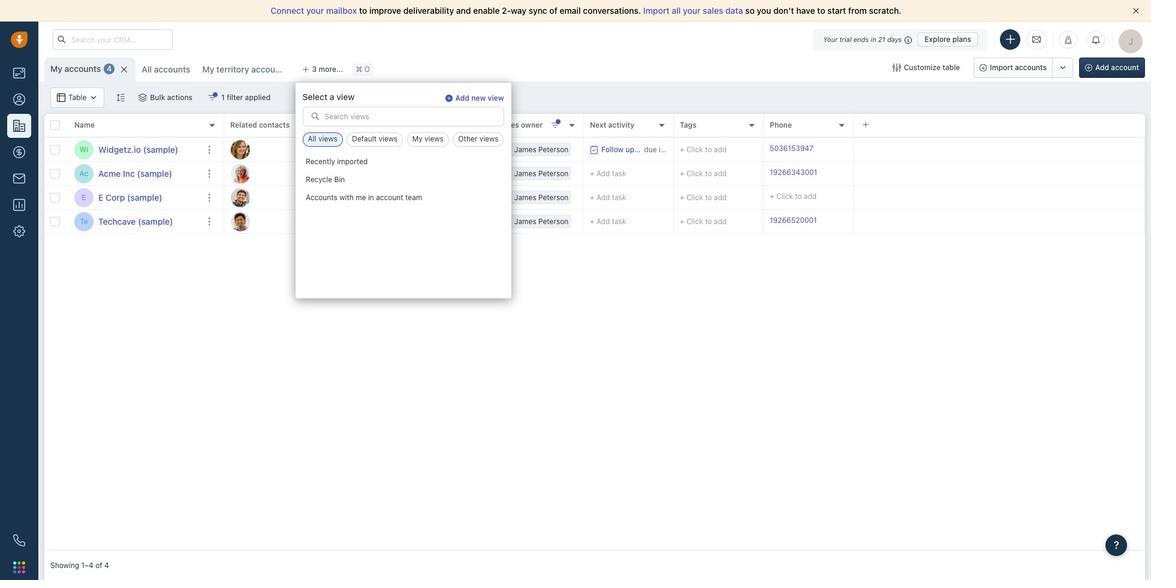 Task type: describe. For each thing, give the bounding box(es) containing it.
freshworks switcher image
[[13, 562, 25, 574]]

+ click to add for press space to select this row. row containing $ 0
[[680, 193, 727, 202]]

container_wx8msf4aqz5i3rn1 image inside bulk actions button
[[139, 94, 147, 102]]

a
[[330, 92, 335, 102]]

views for other views
[[480, 135, 499, 144]]

accounts with me in account team
[[306, 193, 422, 202]]

(sample) down name column header in the left top of the page
[[143, 144, 178, 154]]

5036153947
[[770, 144, 814, 153]]

widgetz.io (sample) link
[[98, 144, 178, 156]]

add for press space to select this row. row containing $ 0
[[597, 193, 610, 202]]

website
[[320, 121, 349, 130]]

5,600
[[419, 144, 445, 155]]

19266520001
[[770, 216, 817, 225]]

views for all views
[[319, 135, 338, 144]]

accounts
[[306, 193, 337, 202]]

⌘ o
[[356, 65, 370, 74]]

import accounts group
[[974, 58, 1074, 78]]

my for my views
[[413, 135, 423, 144]]

phone element
[[7, 529, 31, 553]]

default
[[352, 135, 377, 144]]

1–4
[[81, 562, 93, 571]]

19266343001 link
[[770, 167, 818, 180]]

start
[[828, 5, 847, 16]]

customize table
[[904, 63, 961, 72]]

add new view
[[456, 94, 504, 103]]

l image
[[231, 164, 250, 183]]

$ 5,600
[[410, 144, 445, 155]]

name row
[[44, 114, 224, 138]]

widgetz.io
[[320, 145, 355, 154]]

add account button
[[1080, 58, 1146, 78]]

sampleacme.com
[[320, 169, 380, 178]]

next activity
[[590, 121, 635, 130]]

close image
[[1134, 8, 1140, 14]]

james for 19266343001
[[515, 169, 537, 178]]

ends
[[854, 35, 869, 43]]

bin
[[334, 175, 345, 184]]

next
[[590, 121, 607, 130]]

table button
[[50, 88, 105, 108]]

send email image
[[1033, 34, 1041, 45]]

3 peterson from the top
[[539, 193, 569, 202]]

import accounts button
[[974, 58, 1053, 78]]

in inside press space to select this row. row
[[659, 145, 665, 154]]

have
[[797, 5, 816, 16]]

sales
[[500, 121, 519, 130]]

container_wx8msf4aqz5i3rn1 image inside 1 filter applied button
[[208, 94, 217, 102]]

customize table button
[[885, 58, 968, 78]]

team
[[405, 193, 422, 202]]

Search your CRM... text field
[[53, 29, 173, 50]]

corp
[[106, 192, 125, 202]]

due in 2 days
[[644, 145, 689, 154]]

(sample) down e corp (sample) link
[[138, 216, 173, 226]]

import inside 'button'
[[991, 63, 1014, 72]]

james peterson for 5036153947
[[515, 145, 569, 154]]

0 horizontal spatial import
[[644, 5, 670, 16]]

enable
[[473, 5, 500, 16]]

select a view
[[303, 92, 355, 102]]

all for all accounts
[[142, 64, 152, 74]]

peterson for 5036153947
[[539, 145, 569, 154]]

new
[[472, 94, 486, 103]]

activity
[[609, 121, 635, 130]]

press space to select this row. row containing $ 5,600
[[224, 138, 1146, 162]]

explore
[[925, 34, 951, 43]]

me
[[356, 193, 366, 202]]

recently imported
[[306, 157, 368, 166]]

your trial ends in 21 days
[[824, 35, 902, 43]]

table
[[943, 63, 961, 72]]

te
[[80, 217, 88, 226]]

trial
[[840, 35, 852, 43]]

phone
[[770, 121, 792, 130]]

recently
[[306, 157, 335, 166]]

add account
[[1096, 63, 1140, 72]]

conversations.
[[583, 5, 641, 16]]

press space to select this row. row containing widgetz.io (sample)
[[44, 138, 224, 162]]

click for press space to select this row. row containing $ 0
[[687, 193, 704, 202]]

19266520001 link
[[770, 215, 817, 228]]

inc
[[123, 168, 135, 178]]

showing
[[50, 562, 79, 571]]

techcave
[[98, 216, 136, 226]]

bulk
[[150, 93, 165, 102]]

default views
[[352, 135, 398, 144]]

my for my accounts 4
[[50, 64, 62, 74]]

3 james from the top
[[515, 193, 537, 202]]

plans
[[953, 34, 972, 43]]

5036153947 link
[[770, 143, 814, 156]]

accounts for my
[[65, 64, 101, 74]]

add for press space to select this row. row containing $ 5,600
[[714, 145, 727, 154]]

recycle
[[306, 175, 332, 184]]

4 inside my accounts 4
[[107, 64, 112, 73]]

all
[[672, 5, 681, 16]]

⌘
[[356, 65, 363, 74]]

my for my territory accounts
[[202, 64, 214, 74]]

accounts up applied
[[251, 64, 288, 74]]

showing 1–4 of 4
[[50, 562, 109, 571]]

add for press space to select this row. row containing 19266520001
[[714, 217, 727, 226]]

james peterson for 19266343001
[[515, 169, 569, 178]]

my accounts 4
[[50, 64, 112, 74]]

$ for $ 0
[[410, 192, 416, 203]]

sales
[[703, 5, 724, 16]]

accounts for all
[[154, 64, 190, 74]]

acme inc (sample)
[[98, 168, 172, 178]]

my territory accounts
[[202, 64, 288, 74]]

+ click to add for press space to select this row. row containing 19266343001
[[680, 169, 727, 178]]

default views button
[[347, 133, 403, 147]]

add for press space to select this row. row containing 19266343001
[[597, 169, 610, 178]]

my accounts link
[[50, 63, 101, 75]]

bulk actions button
[[131, 88, 200, 108]]

+ click to add for press space to select this row. row containing $ 5,600
[[680, 145, 727, 154]]

all for all views
[[308, 135, 317, 144]]

import all your sales data link
[[644, 5, 746, 16]]

press space to select this row. row containing $ 0
[[224, 186, 1146, 210]]

1
[[221, 93, 225, 102]]

views for my views
[[425, 135, 444, 144]]

1 filter applied button
[[200, 88, 279, 108]]

acme inc (sample) link
[[98, 168, 172, 180]]

view for add new view
[[488, 94, 504, 103]]

1 vertical spatial 4
[[104, 562, 109, 571]]

connect your mailbox link
[[271, 5, 359, 16]]



Task type: vqa. For each thing, say whether or not it's contained in the screenshot.
+ Add task
yes



Task type: locate. For each thing, give the bounding box(es) containing it.
click for press space to select this row. row containing $ 5,600
[[687, 145, 704, 154]]

s image
[[231, 212, 250, 231]]

3 more...
[[312, 65, 343, 74]]

2 peterson from the top
[[539, 169, 569, 178]]

3 james peterson from the top
[[515, 193, 569, 202]]

1 horizontal spatial view
[[488, 94, 504, 103]]

4 peterson from the top
[[539, 217, 569, 226]]

click for press space to select this row. row containing 19266520001
[[687, 217, 704, 226]]

days right '2' in the right of the page
[[674, 145, 689, 154]]

james peterson
[[515, 145, 569, 154], [515, 169, 569, 178], [515, 193, 569, 202], [515, 217, 569, 226]]

$ 0
[[410, 192, 425, 203]]

1 + add task from the top
[[590, 169, 627, 178]]

1 vertical spatial account
[[376, 193, 403, 202]]

sales owner
[[500, 121, 543, 130]]

days inside press space to select this row. row
[[674, 145, 689, 154]]

open
[[410, 121, 429, 130]]

4 right 1–4
[[104, 562, 109, 571]]

e up te
[[82, 193, 86, 202]]

account left team
[[376, 193, 403, 202]]

(sample)
[[143, 144, 178, 154], [137, 168, 172, 178], [127, 192, 162, 202], [138, 216, 173, 226]]

j image for $ 0
[[231, 188, 250, 207]]

0 horizontal spatial your
[[307, 5, 324, 16]]

email
[[560, 5, 581, 16]]

0 vertical spatial j image
[[231, 140, 250, 159]]

accounts up the table
[[65, 64, 101, 74]]

4 views from the left
[[480, 135, 499, 144]]

1 horizontal spatial my
[[202, 64, 214, 74]]

2-
[[502, 5, 511, 16]]

1 row group from the left
[[44, 138, 224, 234]]

phone image
[[13, 535, 25, 547]]

1 vertical spatial in
[[659, 145, 665, 154]]

0
[[419, 192, 425, 203]]

accounts for import
[[1016, 63, 1047, 72]]

your left the mailbox
[[307, 5, 324, 16]]

1 james peterson from the top
[[515, 145, 569, 154]]

0 horizontal spatial account
[[376, 193, 403, 202]]

press space to select this row. row containing e corp (sample)
[[44, 186, 224, 210]]

view for select a view
[[337, 92, 355, 102]]

0 horizontal spatial view
[[337, 92, 355, 102]]

4 down search your crm... 'text box'
[[107, 64, 112, 73]]

0 vertical spatial import
[[644, 5, 670, 16]]

way
[[511, 5, 527, 16]]

all views button
[[303, 133, 343, 147]]

1 peterson from the top
[[539, 145, 569, 154]]

in right me
[[368, 193, 374, 202]]

$ left 0
[[410, 192, 416, 203]]

4 james from the top
[[515, 217, 537, 226]]

Search views search field
[[303, 108, 504, 126]]

row group containing $ 5,600
[[224, 138, 1146, 234]]

3 + add task from the top
[[590, 217, 627, 226]]

+ add task
[[590, 169, 627, 178], [590, 193, 627, 202], [590, 217, 627, 226]]

add inside button
[[1096, 63, 1110, 72]]

james for 5036153947
[[515, 145, 537, 154]]

0 horizontal spatial in
[[368, 193, 374, 202]]

e for e corp (sample)
[[98, 192, 103, 202]]

views for default views
[[379, 135, 398, 144]]

1 j image from the top
[[231, 140, 250, 159]]

techcave (sample) link
[[98, 216, 173, 228]]

2 views from the left
[[379, 135, 398, 144]]

james peterson for 19266520001
[[515, 217, 569, 226]]

territory
[[217, 64, 249, 74]]

explore plans
[[925, 34, 972, 43]]

my up table dropdown button
[[50, 64, 62, 74]]

1 your from the left
[[307, 5, 324, 16]]

j image
[[231, 140, 250, 159], [231, 188, 250, 207]]

to
[[359, 5, 367, 16], [818, 5, 826, 16], [706, 145, 712, 154], [706, 169, 712, 178], [796, 192, 802, 201], [346, 193, 352, 202], [706, 193, 712, 202], [706, 217, 712, 226]]

search image
[[311, 112, 319, 121]]

other
[[458, 135, 478, 144]]

container_wx8msf4aqz5i3rn1 image inside customize table button
[[893, 64, 901, 72]]

1 vertical spatial task
[[612, 193, 627, 202]]

views right the "default"
[[379, 135, 398, 144]]

2 your from the left
[[683, 5, 701, 16]]

container_wx8msf4aqz5i3rn1 image inside table dropdown button
[[57, 94, 65, 102]]

0 vertical spatial task
[[612, 169, 627, 178]]

of
[[550, 5, 558, 16], [95, 562, 102, 571]]

+ add task for 19266343001
[[590, 169, 627, 178]]

my
[[50, 64, 62, 74], [202, 64, 214, 74], [413, 135, 423, 144]]

+
[[680, 145, 685, 154], [590, 169, 595, 178], [680, 169, 685, 178], [770, 192, 775, 201], [590, 193, 595, 202], [320, 193, 325, 202], [680, 193, 685, 202], [590, 217, 595, 226], [680, 217, 685, 226]]

2 horizontal spatial in
[[871, 35, 877, 43]]

4 james peterson from the top
[[515, 217, 569, 226]]

1 vertical spatial j image
[[231, 188, 250, 207]]

press space to select this row. row containing 19266520001
[[224, 210, 1146, 234]]

add
[[714, 145, 727, 154], [714, 169, 727, 178], [804, 192, 817, 201], [354, 193, 367, 202], [714, 193, 727, 202], [714, 217, 727, 226]]

2 vertical spatial in
[[368, 193, 374, 202]]

1 horizontal spatial import
[[991, 63, 1014, 72]]

1 horizontal spatial e
[[98, 192, 103, 202]]

name
[[74, 121, 95, 130]]

press space to select this row. row containing acme inc (sample)
[[44, 162, 224, 186]]

1 vertical spatial of
[[95, 562, 102, 571]]

my down open
[[413, 135, 423, 144]]

all
[[142, 64, 152, 74], [308, 135, 317, 144]]

1 horizontal spatial of
[[550, 5, 558, 16]]

e for e
[[82, 193, 86, 202]]

grid containing $ 5,600
[[44, 113, 1146, 552]]

in left the 21
[[871, 35, 877, 43]]

your right all
[[683, 5, 701, 16]]

2 $ from the top
[[410, 192, 416, 203]]

acme
[[98, 168, 121, 178]]

2 + add task from the top
[[590, 193, 627, 202]]

2 james from the top
[[515, 169, 537, 178]]

1 horizontal spatial all
[[308, 135, 317, 144]]

all up bulk
[[142, 64, 152, 74]]

due
[[644, 145, 657, 154]]

$ for $ 5,600
[[410, 144, 416, 155]]

0 horizontal spatial of
[[95, 562, 102, 571]]

j image up the l icon in the top of the page
[[231, 140, 250, 159]]

actions
[[167, 93, 193, 102]]

1 vertical spatial all
[[308, 135, 317, 144]]

task
[[612, 169, 627, 178], [612, 193, 627, 202], [612, 217, 627, 226]]

row group
[[44, 138, 224, 234], [224, 138, 1146, 234]]

style_myh0__igzzd8unmi image
[[117, 93, 125, 102]]

+ click to add for press space to select this row. row containing 19266520001
[[680, 217, 727, 226]]

your
[[824, 35, 838, 43]]

1 task from the top
[[612, 169, 627, 178]]

imported
[[337, 157, 368, 166]]

peterson for 19266520001
[[539, 217, 569, 226]]

+ add task for 19266520001
[[590, 217, 627, 226]]

my inside my views button
[[413, 135, 423, 144]]

all inside button
[[308, 135, 317, 144]]

2 vertical spatial + add task
[[590, 217, 627, 226]]

connect
[[271, 5, 304, 16]]

3
[[312, 65, 317, 74]]

2 task from the top
[[612, 193, 627, 202]]

3 task from the top
[[612, 217, 627, 226]]

deliverability
[[404, 5, 454, 16]]

days right the 21
[[888, 35, 902, 43]]

name column header
[[68, 114, 224, 138]]

press space to select this row. row containing techcave (sample)
[[44, 210, 224, 234]]

0 horizontal spatial my
[[50, 64, 62, 74]]

1 vertical spatial + add task
[[590, 193, 627, 202]]

james for 19266520001
[[515, 217, 537, 226]]

with
[[339, 193, 354, 202]]

0 horizontal spatial e
[[82, 193, 86, 202]]

1 horizontal spatial days
[[888, 35, 902, 43]]

in for days
[[871, 35, 877, 43]]

click for press space to select this row. row containing 19266343001
[[687, 169, 704, 178]]

0 horizontal spatial days
[[674, 145, 689, 154]]

views up widgetz.io 'link'
[[319, 135, 338, 144]]

my views
[[413, 135, 444, 144]]

2 row group from the left
[[224, 138, 1146, 234]]

my territory accounts button
[[196, 58, 292, 82], [202, 64, 288, 74]]

4
[[107, 64, 112, 73], [104, 562, 109, 571]]

0 vertical spatial of
[[550, 5, 558, 16]]

row group containing widgetz.io (sample)
[[44, 138, 224, 234]]

0 vertical spatial 4
[[107, 64, 112, 73]]

1 james from the top
[[515, 145, 537, 154]]

owner
[[521, 121, 543, 130]]

widgetz.io (sample)
[[98, 144, 178, 154]]

container_wx8msf4aqz5i3rn1 image
[[57, 94, 65, 102], [208, 94, 217, 102], [590, 145, 599, 154], [503, 217, 512, 226]]

1 horizontal spatial your
[[683, 5, 701, 16]]

0 vertical spatial days
[[888, 35, 902, 43]]

of right 1–4
[[95, 562, 102, 571]]

scratch.
[[870, 5, 902, 16]]

accounts up the bulk actions
[[154, 64, 190, 74]]

3 views from the left
[[425, 135, 444, 144]]

cell
[[854, 138, 1146, 161], [404, 162, 494, 185], [854, 162, 1146, 185], [854, 186, 1146, 209], [314, 210, 404, 233], [404, 210, 494, 233], [854, 210, 1146, 233]]

1 horizontal spatial account
[[1112, 63, 1140, 72]]

view right new
[[488, 94, 504, 103]]

accounts inside 'button'
[[1016, 63, 1047, 72]]

my left the territory
[[202, 64, 214, 74]]

don't
[[774, 5, 795, 16]]

views right other
[[480, 135, 499, 144]]

1 vertical spatial days
[[674, 145, 689, 154]]

all down search image
[[308, 135, 317, 144]]

2
[[667, 145, 672, 154]]

0 vertical spatial $
[[410, 144, 416, 155]]

0 vertical spatial in
[[871, 35, 877, 43]]

add for press space to select this row. row containing 19266343001
[[714, 169, 727, 178]]

accounts down send email icon
[[1016, 63, 1047, 72]]

2 james peterson from the top
[[515, 169, 569, 178]]

+ click to add
[[680, 145, 727, 154], [680, 169, 727, 178], [770, 192, 817, 201], [320, 193, 367, 202], [680, 193, 727, 202], [680, 217, 727, 226]]

in for team
[[368, 193, 374, 202]]

1 views from the left
[[319, 135, 338, 144]]

press space to select this row. row
[[44, 138, 224, 162], [224, 138, 1146, 162], [44, 162, 224, 186], [224, 162, 1146, 186], [44, 186, 224, 210], [224, 186, 1146, 210], [44, 210, 224, 234], [224, 210, 1146, 234]]

container_wx8msf4aqz5i3rn1 image
[[893, 64, 901, 72], [90, 94, 98, 102], [139, 94, 147, 102], [503, 145, 512, 154], [503, 169, 512, 178], [503, 193, 512, 202]]

account inside button
[[1112, 63, 1140, 72]]

ac
[[80, 169, 88, 178]]

1 vertical spatial import
[[991, 63, 1014, 72]]

filter
[[227, 93, 243, 102]]

press space to select this row. row containing 19266343001
[[224, 162, 1146, 186]]

what's new image
[[1065, 36, 1073, 44]]

add for press space to select this row. row containing $ 0
[[714, 193, 727, 202]]

1 vertical spatial $
[[410, 192, 416, 203]]

(sample) down acme inc (sample) link
[[127, 192, 162, 202]]

account down close 'image'
[[1112, 63, 1140, 72]]

0 vertical spatial all
[[142, 64, 152, 74]]

j image down the l icon in the top of the page
[[231, 188, 250, 207]]

2 vertical spatial task
[[612, 217, 627, 226]]

tags
[[680, 121, 697, 130]]

task for 19266520001
[[612, 217, 627, 226]]

(sample) right inc
[[137, 168, 172, 178]]

0 horizontal spatial all
[[142, 64, 152, 74]]

related
[[230, 121, 257, 130]]

grid
[[44, 113, 1146, 552]]

james
[[515, 145, 537, 154], [515, 169, 537, 178], [515, 193, 537, 202], [515, 217, 537, 226]]

add
[[1096, 63, 1110, 72], [456, 94, 470, 103], [597, 169, 610, 178], [597, 193, 610, 202], [597, 217, 610, 226]]

amount
[[452, 121, 479, 130]]

task for 19266343001
[[612, 169, 627, 178]]

peterson for 19266343001
[[539, 169, 569, 178]]

all accounts
[[142, 64, 190, 74]]

0 vertical spatial + add task
[[590, 169, 627, 178]]

account
[[1112, 63, 1140, 72], [376, 193, 403, 202]]

improve
[[370, 5, 401, 16]]

view right a
[[337, 92, 355, 102]]

1 horizontal spatial in
[[659, 145, 665, 154]]

in left '2' in the right of the page
[[659, 145, 665, 154]]

deals
[[431, 121, 450, 130]]

contacts
[[259, 121, 290, 130]]

container_wx8msf4aqz5i3rn1 image inside table dropdown button
[[90, 94, 98, 102]]

other views
[[458, 135, 499, 144]]

views inside button
[[425, 135, 444, 144]]

1 $ from the top
[[410, 144, 416, 155]]

e corp (sample) link
[[98, 192, 162, 204]]

widgetz.io link
[[320, 145, 355, 154]]

peterson
[[539, 145, 569, 154], [539, 169, 569, 178], [539, 193, 569, 202], [539, 217, 569, 226]]

in
[[871, 35, 877, 43], [659, 145, 665, 154], [368, 193, 374, 202]]

select
[[303, 92, 328, 102]]

0 vertical spatial account
[[1112, 63, 1140, 72]]

of right sync on the left of the page
[[550, 5, 558, 16]]

add for press space to select this row. row containing 19266520001
[[597, 217, 610, 226]]

$ down my views
[[410, 144, 416, 155]]

explore plans link
[[919, 32, 978, 46]]

2 horizontal spatial my
[[413, 135, 423, 144]]

connect your mailbox to improve deliverability and enable 2-way sync of email conversations. import all your sales data so you don't have to start from scratch.
[[271, 5, 902, 16]]

wi
[[80, 145, 88, 154]]

recycle bin
[[306, 175, 345, 184]]

j image for $ 5,600
[[231, 140, 250, 159]]

3 more... button
[[295, 61, 350, 78]]

2 j image from the top
[[231, 188, 250, 207]]

views up 5,600
[[425, 135, 444, 144]]

sampleacme.com link
[[320, 169, 380, 178]]

customize
[[904, 63, 941, 72]]

e left the 'corp'
[[98, 192, 103, 202]]

mailbox
[[326, 5, 357, 16]]

21
[[879, 35, 886, 43]]



